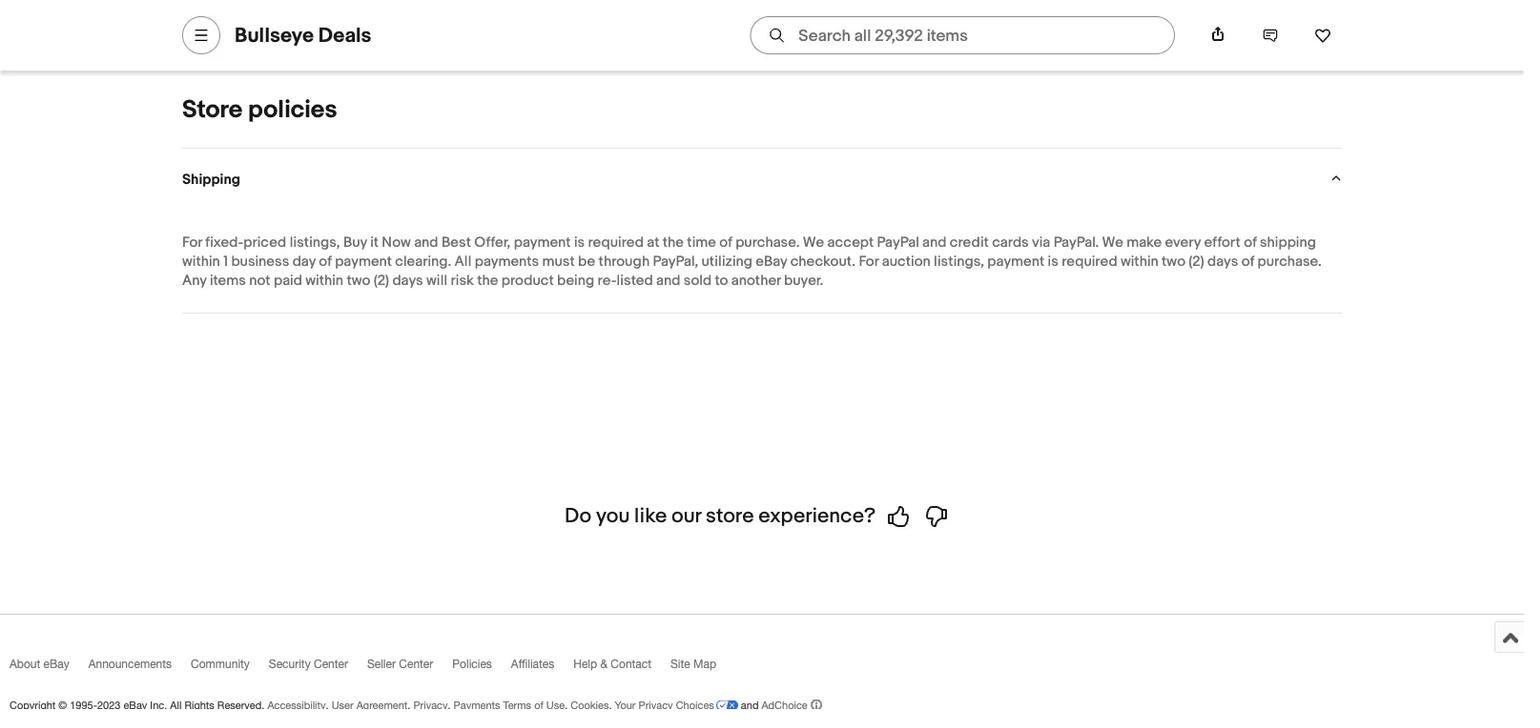 Task type: vqa. For each thing, say whether or not it's contained in the screenshot.
the middle and
yes



Task type: describe. For each thing, give the bounding box(es) containing it.
store
[[182, 95, 243, 125]]

affiliates
[[511, 657, 554, 670]]

bullseye deals
[[235, 23, 371, 48]]

store
[[706, 503, 754, 528]]

customer
[[839, 28, 909, 48]]

consistently
[[586, 28, 679, 48]]

seller center
[[367, 657, 433, 670]]

being
[[557, 272, 594, 289]]

product
[[501, 272, 554, 289]]

best
[[441, 234, 471, 251]]

service
[[913, 28, 968, 48]]

cards
[[992, 234, 1029, 251]]

experience?
[[759, 503, 876, 528]]

via
[[1032, 234, 1050, 251]]

about
[[10, 657, 40, 670]]

priced
[[243, 234, 286, 251]]

not
[[249, 272, 270, 289]]

accept
[[827, 234, 874, 251]]

help & contact link
[[573, 657, 670, 679]]

sold
[[684, 272, 712, 289]]

items
[[210, 272, 246, 289]]

0 horizontal spatial ebay
[[43, 657, 69, 670]]

credit
[[950, 234, 989, 251]]

1 vertical spatial (2)
[[374, 272, 389, 289]]

policies
[[248, 95, 337, 125]]

will
[[426, 272, 447, 289]]

store policies
[[182, 95, 337, 125]]

site
[[670, 657, 690, 670]]

0 horizontal spatial required
[[588, 234, 644, 251]]

paypal
[[877, 234, 919, 251]]

learn
[[972, 28, 1013, 48]]

fixed-
[[205, 234, 243, 251]]

1 horizontal spatial (2)
[[1189, 253, 1204, 270]]

our
[[671, 503, 701, 528]]

center for security center
[[314, 657, 348, 670]]

policies
[[452, 657, 492, 670]]

0 vertical spatial days
[[1207, 253, 1238, 270]]

security center
[[269, 657, 348, 670]]

to
[[715, 272, 728, 289]]

like
[[634, 503, 667, 528]]

help & contact
[[573, 657, 651, 670]]

do
[[565, 503, 591, 528]]

at
[[647, 234, 659, 251]]

0 horizontal spatial purchase.
[[735, 234, 800, 251]]

one
[[310, 28, 338, 48]]

deals for bullseye deals is one of ebay's most reputable sellers. consistently delivers outstanding customer service learn more
[[248, 28, 291, 48]]

0 horizontal spatial within
[[182, 253, 220, 270]]

make
[[1126, 234, 1162, 251]]

1 we from the left
[[803, 234, 824, 251]]

1 horizontal spatial within
[[305, 272, 343, 289]]

0 horizontal spatial is
[[294, 28, 307, 48]]

risk
[[451, 272, 474, 289]]

site map link
[[670, 657, 735, 679]]

0 vertical spatial the
[[663, 234, 684, 251]]

bullseye for bullseye deals
[[235, 23, 314, 48]]

0 horizontal spatial days
[[392, 272, 423, 289]]

shipping
[[182, 171, 240, 188]]

shipping
[[1260, 234, 1316, 251]]

ebay's
[[360, 28, 408, 48]]

bullseye deals link
[[235, 23, 371, 48]]

effort
[[1204, 234, 1241, 251]]

buy
[[343, 234, 367, 251]]

about ebay
[[10, 657, 69, 670]]

reputable
[[453, 28, 525, 48]]

1 vertical spatial required
[[1062, 253, 1117, 270]]

paypal.
[[1053, 234, 1099, 251]]

sellers.
[[529, 28, 582, 48]]

bullseye deals is one of ebay's most reputable sellers. consistently delivers outstanding customer service learn more
[[182, 28, 1055, 48]]

must
[[542, 253, 575, 270]]

offer,
[[474, 234, 511, 251]]

it
[[370, 234, 379, 251]]

help
[[573, 657, 597, 670]]

seller center link
[[367, 657, 452, 679]]

contact
[[611, 657, 651, 670]]

community link
[[191, 657, 269, 679]]



Task type: locate. For each thing, give the bounding box(es) containing it.
1 horizontal spatial days
[[1207, 253, 1238, 270]]

days down clearing.
[[392, 272, 423, 289]]

listings, up day at the top left of page
[[290, 234, 340, 251]]

for left fixed-
[[182, 234, 202, 251]]

utilizing
[[701, 253, 752, 270]]

1 vertical spatial the
[[477, 272, 498, 289]]

ebay right about
[[43, 657, 69, 670]]

1 horizontal spatial we
[[1102, 234, 1123, 251]]

1 horizontal spatial purchase.
[[1257, 253, 1322, 270]]

payment
[[514, 234, 571, 251], [335, 253, 392, 270], [987, 253, 1045, 270]]

center right seller
[[399, 657, 433, 670]]

0 vertical spatial for
[[182, 234, 202, 251]]

payments
[[475, 253, 539, 270]]

more
[[1016, 28, 1055, 48]]

0 horizontal spatial the
[[477, 272, 498, 289]]

0 horizontal spatial and
[[414, 234, 438, 251]]

is up be on the left top
[[574, 234, 585, 251]]

payment up must
[[514, 234, 571, 251]]

the
[[663, 234, 684, 251], [477, 272, 498, 289]]

1 center from the left
[[314, 657, 348, 670]]

auction
[[882, 253, 931, 270]]

announcements
[[88, 657, 172, 670]]

1 horizontal spatial the
[[663, 234, 684, 251]]

do you like our store experience?
[[565, 503, 876, 528]]

day
[[292, 253, 316, 270]]

1 vertical spatial days
[[392, 272, 423, 289]]

two down buy in the top left of the page
[[347, 272, 370, 289]]

1 vertical spatial listings,
[[934, 253, 984, 270]]

we up 'checkout.'
[[803, 234, 824, 251]]

save this seller bullseye_deals image
[[1314, 27, 1331, 44]]

0 vertical spatial (2)
[[1189, 253, 1204, 270]]

now
[[382, 234, 411, 251]]

and up auction
[[922, 234, 947, 251]]

deals left one
[[248, 28, 291, 48]]

0 horizontal spatial listings,
[[290, 234, 340, 251]]

all
[[455, 253, 471, 270]]

every
[[1165, 234, 1201, 251]]

we left make
[[1102, 234, 1123, 251]]

listings, down credit
[[934, 253, 984, 270]]

for fixed-priced listings, buy it now and best offer, payment is required at the time of purchase. we accept paypal and credit cards via paypal. we make every effort of shipping within 1 business day of payment clearing. all payments must be through paypal, utilizing ebay checkout. for auction listings, payment is required within two (2) days of purchase. any items not paid within two (2) days will risk the product being re-listed and sold to another buyer.
[[182, 234, 1322, 289]]

days
[[1207, 253, 1238, 270], [392, 272, 423, 289]]

0 horizontal spatial payment
[[335, 253, 392, 270]]

you
[[596, 503, 630, 528]]

bullseye for bullseye deals is one of ebay's most reputable sellers. consistently delivers outstanding customer service learn more
[[182, 28, 245, 48]]

2 we from the left
[[1102, 234, 1123, 251]]

1 horizontal spatial for
[[859, 253, 879, 270]]

1 horizontal spatial two
[[1162, 253, 1185, 270]]

and up clearing.
[[414, 234, 438, 251]]

center right "security" at the left bottom of page
[[314, 657, 348, 670]]

of
[[342, 28, 357, 48], [719, 234, 732, 251], [1244, 234, 1257, 251], [319, 253, 332, 270], [1241, 253, 1254, 270]]

map
[[693, 657, 716, 670]]

policies link
[[452, 657, 511, 679]]

be
[[578, 253, 595, 270]]

0 vertical spatial required
[[588, 234, 644, 251]]

required up through
[[588, 234, 644, 251]]

2 center from the left
[[399, 657, 433, 670]]

deals for bullseye deals
[[318, 23, 371, 48]]

bullseye up 'store'
[[182, 28, 245, 48]]

within
[[182, 253, 220, 270], [1121, 253, 1159, 270], [305, 272, 343, 289]]

&
[[600, 657, 608, 670]]

community
[[191, 657, 250, 670]]

announcements link
[[88, 657, 191, 679]]

0 horizontal spatial two
[[347, 272, 370, 289]]

time
[[687, 234, 716, 251]]

and
[[414, 234, 438, 251], [922, 234, 947, 251], [656, 272, 680, 289]]

security
[[269, 657, 311, 670]]

1 vertical spatial is
[[574, 234, 585, 251]]

0 vertical spatial purchase.
[[735, 234, 800, 251]]

1 vertical spatial purchase.
[[1257, 253, 1322, 270]]

do you like our store experience? link
[[565, 503, 959, 528]]

(2)
[[1189, 253, 1204, 270], [374, 272, 389, 289]]

1 horizontal spatial and
[[656, 272, 680, 289]]

is down via
[[1048, 253, 1058, 270]]

another
[[731, 272, 781, 289]]

two
[[1162, 253, 1185, 270], [347, 272, 370, 289]]

2 vertical spatial is
[[1048, 253, 1058, 270]]

re-
[[598, 272, 617, 289]]

any
[[182, 272, 207, 289]]

1
[[223, 253, 228, 270]]

1 horizontal spatial listings,
[[934, 253, 984, 270]]

required
[[588, 234, 644, 251], [1062, 253, 1117, 270]]

1 horizontal spatial required
[[1062, 253, 1117, 270]]

ebay inside the for fixed-priced listings, buy it now and best offer, payment is required at the time of purchase. we accept paypal and credit cards via paypal. we make every effort of shipping within 1 business day of payment clearing. all payments must be through paypal, utilizing ebay checkout. for auction listings, payment is required within two (2) days of purchase. any items not paid within two (2) days will risk the product being re-listed and sold to another buyer.
[[756, 253, 787, 270]]

the right risk
[[477, 272, 498, 289]]

security center link
[[269, 657, 367, 679]]

within down day at the top left of page
[[305, 272, 343, 289]]

(2) down every
[[1189, 253, 1204, 270]]

days down effort on the right top
[[1207, 253, 1238, 270]]

1 vertical spatial two
[[347, 272, 370, 289]]

1 horizontal spatial is
[[574, 234, 585, 251]]

0 horizontal spatial (2)
[[374, 272, 389, 289]]

paypal,
[[653, 253, 698, 270]]

payment down the cards
[[987, 253, 1045, 270]]

2 horizontal spatial within
[[1121, 253, 1159, 270]]

two down every
[[1162, 253, 1185, 270]]

0 vertical spatial two
[[1162, 253, 1185, 270]]

0 horizontal spatial for
[[182, 234, 202, 251]]

1 horizontal spatial deals
[[318, 23, 371, 48]]

checkout.
[[790, 253, 855, 270]]

1 vertical spatial for
[[859, 253, 879, 270]]

payment down buy in the top left of the page
[[335, 253, 392, 270]]

buyer.
[[784, 272, 823, 289]]

is
[[294, 28, 307, 48], [574, 234, 585, 251], [1048, 253, 1058, 270]]

0 horizontal spatial center
[[314, 657, 348, 670]]

1 horizontal spatial payment
[[514, 234, 571, 251]]

(2) down it
[[374, 272, 389, 289]]

listings,
[[290, 234, 340, 251], [934, 253, 984, 270]]

bullseye up store policies
[[235, 23, 314, 48]]

business
[[231, 253, 289, 270]]

is left one
[[294, 28, 307, 48]]

paid
[[274, 272, 302, 289]]

purchase. up another
[[735, 234, 800, 251]]

deals left most
[[318, 23, 371, 48]]

bullseye
[[235, 23, 314, 48], [182, 28, 245, 48]]

0 vertical spatial listings,
[[290, 234, 340, 251]]

0 horizontal spatial deals
[[248, 28, 291, 48]]

for down accept
[[859, 253, 879, 270]]

within down make
[[1121, 253, 1159, 270]]

seller
[[367, 657, 396, 670]]

listed
[[617, 272, 653, 289]]

affiliates link
[[511, 657, 573, 679]]

0 horizontal spatial we
[[803, 234, 824, 251]]

center for seller center
[[399, 657, 433, 670]]

purchase.
[[735, 234, 800, 251], [1257, 253, 1322, 270]]

site map
[[670, 657, 716, 670]]

delivers
[[683, 28, 742, 48]]

deals
[[318, 23, 371, 48], [248, 28, 291, 48]]

most
[[412, 28, 450, 48]]

2 horizontal spatial is
[[1048, 253, 1058, 270]]

0 vertical spatial is
[[294, 28, 307, 48]]

and down paypal,
[[656, 272, 680, 289]]

required down the paypal.
[[1062, 253, 1117, 270]]

1 vertical spatial ebay
[[43, 657, 69, 670]]

through
[[598, 253, 650, 270]]

about ebay link
[[10, 657, 88, 679]]

we
[[803, 234, 824, 251], [1102, 234, 1123, 251]]

1 horizontal spatial center
[[399, 657, 433, 670]]

Search all 29,392 items field
[[750, 16, 1175, 54]]

the up paypal,
[[663, 234, 684, 251]]

2 horizontal spatial payment
[[987, 253, 1045, 270]]

1 horizontal spatial ebay
[[756, 253, 787, 270]]

2 horizontal spatial and
[[922, 234, 947, 251]]

0 vertical spatial ebay
[[756, 253, 787, 270]]

within up any at the top of page
[[182, 253, 220, 270]]

outstanding
[[746, 28, 835, 48]]

ebay up another
[[756, 253, 787, 270]]

clearing.
[[395, 253, 451, 270]]

purchase. down shipping
[[1257, 253, 1322, 270]]

center
[[314, 657, 348, 670], [399, 657, 433, 670]]



